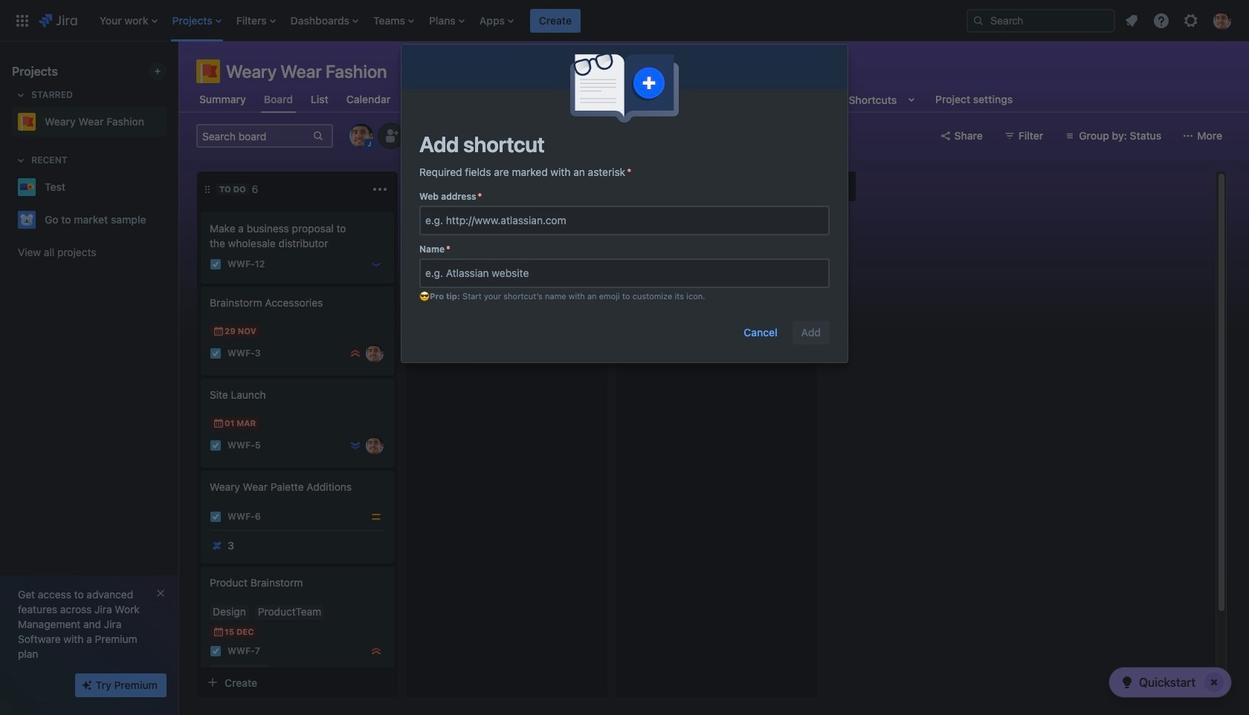 Task type: describe. For each thing, give the bounding box(es) containing it.
4 list item from the left
[[286, 0, 363, 41]]

7 list item from the left
[[475, 0, 518, 41]]

due date: 15 december 2023 image
[[213, 627, 225, 639]]

due date: 29 february 2024 image
[[422, 293, 434, 305]]

e.g. http://www.atlassian.com url field
[[421, 207, 828, 234]]

1 horizontal spatial list
[[1118, 7, 1240, 34]]

dismiss quickstart image
[[1202, 671, 1226, 695]]

add people image
[[382, 127, 400, 145]]

task image for the left highest image
[[210, 348, 222, 360]]

close premium upgrade banner image
[[155, 588, 167, 600]]

0 horizontal spatial highest image
[[349, 348, 361, 360]]

james peterson image for the lowest icon
[[366, 437, 384, 455]]

3 list item from the left
[[232, 0, 280, 41]]

collapse starred projects image
[[12, 86, 30, 104]]

Search field
[[967, 9, 1115, 32]]

8 list item from the left
[[530, 0, 581, 41]]

e.g. Atlassian website field
[[421, 260, 828, 287]]

lowest image
[[349, 440, 361, 452]]



Task type: vqa. For each thing, say whether or not it's contained in the screenshot.
Medium icon
yes



Task type: locate. For each thing, give the bounding box(es) containing it.
1 horizontal spatial highest image
[[370, 646, 382, 658]]

1 task image from the top
[[210, 348, 222, 360]]

1 list item from the left
[[95, 0, 162, 41]]

list
[[92, 0, 955, 41], [1118, 7, 1240, 34]]

list item
[[95, 0, 162, 41], [168, 0, 226, 41], [232, 0, 280, 41], [286, 0, 363, 41], [369, 0, 419, 41], [424, 0, 469, 41], [475, 0, 518, 41], [530, 0, 581, 41]]

2 task image from the top
[[210, 646, 222, 658]]

tab list
[[187, 86, 1025, 113]]

dialog
[[401, 45, 848, 363]]

0 vertical spatial james peterson image
[[366, 345, 384, 363]]

create column image
[[832, 178, 850, 196]]

1 vertical spatial highest image
[[370, 646, 382, 658]]

0 vertical spatial highest image
[[349, 348, 361, 360]]

Search board text field
[[198, 126, 311, 146]]

task image for bottommost highest image
[[210, 646, 222, 658]]

1 vertical spatial task image
[[210, 646, 222, 658]]

task image for low image
[[210, 259, 222, 271]]

james peterson image
[[366, 345, 384, 363], [366, 437, 384, 455]]

0 horizontal spatial list
[[92, 0, 955, 41]]

3 task image from the top
[[210, 512, 222, 523]]

james peterson image
[[575, 312, 593, 330]]

banner
[[0, 0, 1249, 42]]

1 vertical spatial james peterson image
[[366, 437, 384, 455]]

medium image
[[370, 512, 382, 523]]

2 list item from the left
[[168, 0, 226, 41]]

jira image
[[39, 12, 77, 29], [39, 12, 77, 29]]

low image
[[370, 259, 382, 271]]

1 task image from the top
[[210, 259, 222, 271]]

2 vertical spatial task image
[[210, 512, 222, 523]]

due date: 29 november 2023 image
[[213, 326, 225, 338], [213, 326, 225, 338]]

due date: 01 march 2024 image
[[213, 418, 225, 430], [213, 418, 225, 430]]

0 vertical spatial task image
[[210, 259, 222, 271]]

due date: 15 december 2023 image
[[213, 627, 225, 639]]

due date: 29 february 2024 image
[[422, 293, 434, 305]]

highest image
[[349, 348, 361, 360], [370, 646, 382, 658]]

5 list item from the left
[[369, 0, 419, 41]]

1 james peterson image from the top
[[366, 345, 384, 363]]

primary element
[[9, 0, 955, 41]]

6 list item from the left
[[424, 0, 469, 41]]

task image for the lowest icon
[[210, 440, 222, 452]]

2 task image from the top
[[210, 440, 222, 452]]

search image
[[972, 14, 984, 26]]

2 james peterson image from the top
[[366, 437, 384, 455]]

check image
[[1118, 674, 1136, 692]]

show subtasks image
[[246, 667, 264, 685]]

task image
[[210, 348, 222, 360], [210, 440, 222, 452], [210, 512, 222, 523]]

james peterson image for the left highest image
[[366, 345, 384, 363]]

1 vertical spatial task image
[[210, 440, 222, 452]]

task image
[[210, 259, 222, 271], [210, 646, 222, 658]]

collapse recent projects image
[[12, 152, 30, 170]]

None search field
[[967, 9, 1115, 32]]

0 vertical spatial task image
[[210, 348, 222, 360]]



